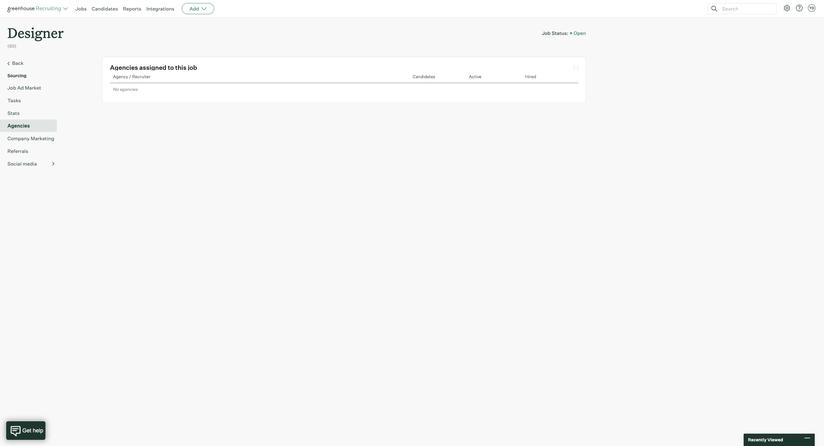 Task type: describe. For each thing, give the bounding box(es) containing it.
stats
[[7, 110, 20, 116]]

td button
[[808, 4, 816, 12]]

market
[[25, 85, 41, 91]]

recruiter
[[132, 74, 150, 79]]

referrals
[[7, 148, 28, 154]]

agencies for agencies
[[7, 123, 30, 129]]

job ad market link
[[7, 84, 54, 91]]

stats link
[[7, 109, 54, 117]]

0 horizontal spatial candidates
[[92, 6, 118, 12]]

hired
[[525, 74, 536, 79]]

company marketing
[[7, 135, 54, 142]]

no agencies
[[113, 86, 138, 92]]

company marketing link
[[7, 135, 54, 142]]

ad
[[17, 85, 24, 91]]

agencies link
[[7, 122, 54, 129]]

to
[[168, 64, 174, 71]]

reports link
[[123, 6, 141, 12]]

social media link
[[7, 160, 54, 167]]

designer link
[[7, 17, 64, 43]]

recently
[[748, 438, 767, 443]]

configure image
[[784, 4, 791, 12]]

1 vertical spatial candidates
[[413, 74, 436, 79]]

social
[[7, 161, 22, 167]]

job for job ad market
[[7, 85, 16, 91]]

viewed
[[768, 438, 783, 443]]

job ad market
[[7, 85, 41, 91]]

td button
[[807, 3, 817, 13]]

company
[[7, 135, 30, 142]]

agencies
[[120, 86, 138, 92]]

marketing
[[31, 135, 54, 142]]

agencies for agencies assigned to this job
[[110, 64, 138, 71]]

recently viewed
[[748, 438, 783, 443]]

add button
[[182, 3, 214, 14]]



Task type: locate. For each thing, give the bounding box(es) containing it.
agencies up agency
[[110, 64, 138, 71]]

0 horizontal spatial agencies
[[7, 123, 30, 129]]

0 horizontal spatial job
[[7, 85, 16, 91]]

integrations
[[146, 6, 174, 12]]

0 vertical spatial agencies
[[110, 64, 138, 71]]

1 vertical spatial job
[[7, 85, 16, 91]]

referrals link
[[7, 147, 54, 155]]

back
[[12, 60, 24, 66]]

job
[[188, 64, 197, 71]]

sourcing
[[7, 73, 26, 78]]

1 horizontal spatial job
[[542, 30, 551, 36]]

job inside job ad market link
[[7, 85, 16, 91]]

agency
[[113, 74, 128, 79]]

tasks link
[[7, 97, 54, 104]]

add
[[190, 6, 199, 12]]

designer (50)
[[7, 24, 64, 49]]

jobs link
[[75, 6, 87, 12]]

Search text field
[[721, 4, 771, 13]]

agencies up company at the top left of page
[[7, 123, 30, 129]]

job status:
[[542, 30, 569, 36]]

candidates
[[92, 6, 118, 12], [413, 74, 436, 79]]

1 horizontal spatial candidates
[[413, 74, 436, 79]]

back link
[[7, 59, 54, 67]]

social media
[[7, 161, 37, 167]]

0 vertical spatial job
[[542, 30, 551, 36]]

agency / recruiter
[[113, 74, 150, 79]]

integrations link
[[146, 6, 174, 12]]

reports
[[123, 6, 141, 12]]

media
[[23, 161, 37, 167]]

this
[[175, 64, 187, 71]]

/
[[129, 74, 131, 79]]

job left status:
[[542, 30, 551, 36]]

active
[[469, 74, 482, 79]]

status:
[[552, 30, 569, 36]]

open
[[574, 30, 586, 36]]

greenhouse recruiting image
[[7, 5, 63, 12]]

jobs
[[75, 6, 87, 12]]

agencies
[[110, 64, 138, 71], [7, 123, 30, 129]]

candidates link
[[92, 6, 118, 12]]

job for job status:
[[542, 30, 551, 36]]

job
[[542, 30, 551, 36], [7, 85, 16, 91]]

job left ad
[[7, 85, 16, 91]]

designer
[[7, 24, 64, 42]]

no
[[113, 86, 119, 92]]

agencies assigned to this job
[[110, 64, 197, 71]]

assigned
[[139, 64, 167, 71]]

tasks
[[7, 97, 21, 103]]

1 vertical spatial agencies
[[7, 123, 30, 129]]

1 horizontal spatial agencies
[[110, 64, 138, 71]]

(50)
[[7, 43, 16, 49]]

td
[[809, 6, 815, 10]]

0 vertical spatial candidates
[[92, 6, 118, 12]]



Task type: vqa. For each thing, say whether or not it's contained in the screenshot.
Add popup button
yes



